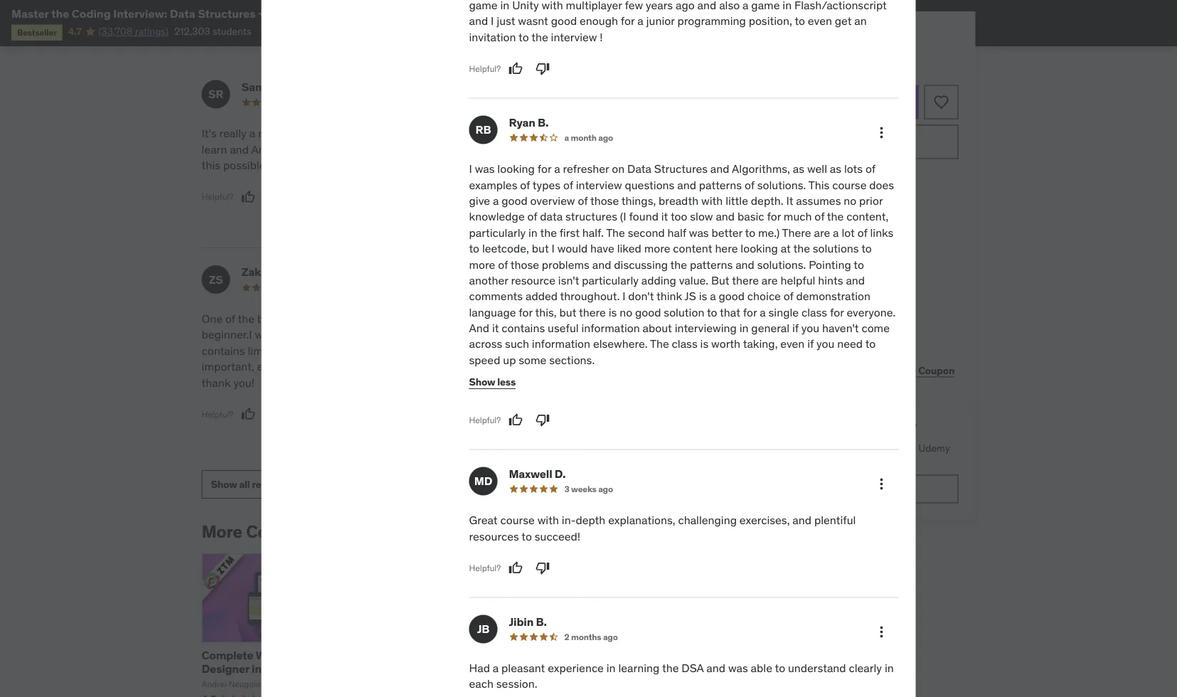 Task type: locate. For each thing, give the bounding box(es) containing it.
to right zero
[[442, 661, 454, 676]]

looking down 'me.)'
[[741, 241, 778, 256]]

helpful? left mark review by diego ivan mendoza m. as helpful icon
[[462, 208, 494, 219]]

2023
[[671, 661, 698, 676]]

must
[[554, 391, 579, 406]]

for up 'me.)'
[[767, 210, 781, 224]]

19.5 hours on-demand video
[[774, 222, 899, 235]]

master the coding interview: data structures + algorithms
[[11, 6, 328, 21]]

money-
[[825, 171, 854, 182]]

this down do
[[369, 328, 387, 342]]

udemy right top
[[919, 442, 950, 455]]

course
[[249, 24, 303, 46], [832, 178, 867, 192], [775, 199, 811, 213], [390, 328, 424, 342], [543, 344, 577, 358], [500, 513, 535, 528]]

1 horizontal spatial &
[[691, 648, 699, 662]]

1 horizontal spatial 2023:
[[384, 661, 414, 676]]

the inside had a pleasant experience in learning the dsa and was able to understand clearly in each session.
[[662, 661, 679, 676]]

by down tons
[[343, 142, 355, 157]]

1 vertical spatial structures
[[654, 162, 708, 176]]

downloadable
[[782, 281, 844, 294]]

udemy
[[919, 442, 950, 455], [824, 482, 857, 495]]

being
[[518, 328, 547, 342]]

2 vertical spatial good
[[635, 305, 661, 320]]

month left lot,
[[571, 132, 597, 143]]

1 horizontal spatial learn
[[642, 126, 668, 141]]

show inside show all reviews button
[[211, 478, 237, 491]]

1 4.7 from the left
[[222, 24, 245, 46]]

5 inside training 5 or more people? get your team access to 25,000+ top udemy courses anytime, anywhere.
[[805, 419, 812, 436]]

think
[[657, 289, 682, 304]]

0 horizontal spatial after
[[492, 328, 515, 342]]

those up resource
[[510, 257, 539, 272]]

was
[[652, 158, 672, 173], [475, 162, 495, 176], [689, 225, 709, 240], [728, 661, 748, 676]]

as left lots
[[830, 162, 841, 176]]

4 xsmall image from the top
[[751, 300, 762, 314]]

contains inside i wish to give 5 stars as this course contains limited topics that are the most important, everything useless is striped out, thank you!
[[202, 344, 245, 358]]

no
[[844, 194, 857, 208], [620, 305, 632, 320]]

unreal prep course, i tanked an interview last week after being in software for around 1.5 years. took this course and am feeling super prepared. not sure why i neglected this topic for so long, but super happy that i took initiative. this is a must for anyone that didn't go the traditional route with learning to code.
[[462, 312, 690, 422]]

after up adquired at the top of page
[[602, 158, 626, 173]]

this up took
[[642, 359, 661, 374]]

1 horizontal spatial contains
[[502, 321, 545, 336]]

there up choice
[[732, 273, 759, 288]]

1 complete from the left
[[202, 648, 253, 662]]

helpful? for mark review by ryan b. as helpful image
[[469, 415, 501, 426]]

1 horizontal spatial interview
[[623, 312, 669, 326]]

and up little
[[710, 162, 729, 176]]

back
[[854, 171, 873, 182]]

xsmall image
[[751, 261, 762, 275]]

you
[[325, 312, 343, 326], [801, 321, 819, 336], [817, 337, 835, 352]]

4.7 course rating
[[222, 24, 355, 46]]

0 horizontal spatial contains
[[202, 344, 245, 358]]

4 downloadable resources
[[774, 281, 890, 294]]

1 vertical spatial interview
[[623, 312, 669, 326]]

it's
[[202, 126, 217, 141]]

after
[[602, 158, 626, 173], [492, 328, 515, 342]]

mark review by mark p. as helpful image
[[502, 434, 516, 449]]

data inside complete machine learning & data science bootcamp 2023
[[541, 661, 566, 676]]

mark review by milan m. as unhelpful image
[[536, 62, 550, 76]]

this up the assumes
[[809, 178, 830, 192]]

after inside unreal prep course, i tanked an interview last week after being in software for around 1.5 years. took this course and am feeling super prepared. not sure why i neglected this topic for so long, but super happy that i took initiative. this is a must for anyone that didn't go the traditional route with learning to code.
[[492, 328, 515, 342]]

are
[[814, 225, 830, 240], [762, 273, 778, 288], [342, 344, 358, 358]]

well,
[[462, 142, 485, 157]]

0 horizontal spatial super
[[541, 375, 569, 390]]

complete inside complete web & mobile designer in 2023: ui/ux, figma, +more
[[202, 648, 253, 662]]

4.7 down coding
[[68, 25, 82, 38]]

0 vertical spatial contains
[[502, 321, 545, 336]]

to inside it's really a rich experience, tons of concepts to learn and andrei teach step by step making this possible!
[[428, 126, 438, 141]]

striped
[[365, 359, 401, 374]]

mark review by ryan b. as unhelpful image
[[536, 413, 550, 428]]

was down not
[[652, 158, 672, 173]]

access
[[774, 300, 805, 313]]

was left 'able'
[[728, 661, 748, 676]]

show for show all reviews
[[211, 478, 237, 491]]

a inside had a pleasant experience in learning the dsa and was able to understand clearly in each session.
[[493, 661, 499, 676]]

rich
[[258, 126, 277, 141]]

1 horizontal spatial if
[[807, 337, 814, 352]]

your
[[769, 442, 789, 455]]

for down choice
[[743, 305, 757, 320]]

months right "2"
[[571, 631, 601, 643]]

by
[[343, 142, 355, 157], [315, 521, 335, 542]]

on-
[[821, 222, 837, 235]]

1 vertical spatial class
[[672, 337, 698, 352]]

do
[[367, 312, 380, 326]]

step
[[318, 142, 341, 157], [358, 142, 380, 157]]

to right concepts
[[428, 126, 438, 141]]

0 horizontal spatial give
[[293, 328, 315, 342]]

2023: inside complete web & mobile designer in 2023: ui/ux, figma, +more
[[264, 661, 294, 676]]

mark review by maxwell d. as helpful image
[[509, 561, 523, 575]]

0 vertical spatial 3
[[557, 282, 562, 293]]

1 vertical spatial by
[[315, 521, 335, 542]]

b. for jibin b.
[[536, 614, 547, 629]]

2 horizontal spatial more
[[831, 419, 864, 436]]

0 vertical spatial with
[[701, 194, 723, 208]]

0 horizontal spatial 3
[[557, 282, 562, 293]]

2 vertical spatial with
[[537, 513, 559, 528]]

hints
[[818, 273, 843, 288]]

resources inside great course with in-depth explanations, challenging exercises, and plentiful resources to succeed!
[[469, 529, 519, 544]]

2 horizontal spatial data
[[627, 162, 652, 176]]

enjoied
[[553, 126, 590, 141]]

class up full lifetime access
[[802, 305, 827, 320]]

the down about
[[650, 337, 669, 352]]

1 solutions. from the top
[[757, 178, 806, 192]]

0 horizontal spatial structures
[[198, 6, 256, 21]]

2 horizontal spatial are
[[814, 225, 830, 240]]

3 xsmall image from the top
[[751, 281, 762, 294]]

0 vertical spatial resources
[[846, 281, 890, 294]]

andrei inside it's really a rich experience, tons of concepts to learn and andrei teach step by step making this possible!
[[251, 142, 285, 157]]

resources up the tv
[[846, 281, 890, 294]]

0 vertical spatial udemy
[[919, 442, 950, 455]]

0 vertical spatial if
[[792, 321, 799, 336]]

1 horizontal spatial complete
[[371, 648, 423, 662]]

6 xsmall image from the top
[[751, 339, 762, 353]]

mobile
[[821, 300, 851, 313]]

took
[[634, 375, 657, 390]]

add to cart button
[[751, 85, 919, 119]]

0 horizontal spatial show
[[211, 478, 237, 491]]

each
[[469, 677, 494, 692]]

course, inside excelent course, i enjoied a lot, and learn as well, 4.5 cause the explanations were not the best,  few couple issues but after that was amazing the vision that i adquired
[[508, 126, 545, 141]]

month up enjoied
[[564, 97, 589, 108]]

ratings)
[[135, 25, 168, 38]]

tv
[[872, 300, 884, 313]]

in inside complete web & mobile designer in 2023: ui/ux, figma, +more
[[252, 661, 261, 676]]

1 vertical spatial there
[[579, 305, 606, 320]]

1 horizontal spatial by
[[343, 142, 355, 157]]

as inside i wish to give 5 stars as this course contains limited topics that are the most important, everything useless is striped out, thank you!
[[354, 328, 366, 342]]

as inside excelent course, i enjoied a lot, and learn as well, 4.5 cause the explanations were not the best,  few couple issues but after that was amazing the vision that i adquired
[[670, 126, 682, 141]]

figma,
[[202, 675, 238, 690]]

looking down cause
[[497, 162, 535, 176]]

no down don't
[[620, 305, 632, 320]]

2 4.7 from the left
[[68, 25, 82, 38]]

zaka tabish s.
[[241, 265, 316, 280]]

much
[[784, 210, 812, 224]]

1 vertical spatial learn
[[202, 142, 227, 157]]

a left the must
[[545, 391, 551, 406]]

everything
[[257, 359, 311, 374]]

data up 212,303
[[170, 6, 195, 21]]

2 horizontal spatial with
[[701, 194, 723, 208]]

that up interviewing
[[720, 305, 740, 320]]

give inside i wish to give 5 stars as this course contains limited topics that are the most important, everything useless is striped out, thank you!
[[293, 328, 315, 342]]

0 vertical spatial those
[[590, 194, 619, 208]]

1 vertical spatial solutions.
[[757, 257, 806, 272]]

give up topics
[[293, 328, 315, 342]]

a right do
[[397, 312, 403, 326]]

to
[[829, 95, 840, 109], [428, 126, 438, 141], [745, 225, 755, 240], [469, 241, 479, 256], [861, 241, 872, 256], [854, 257, 864, 272], [707, 305, 717, 320], [280, 328, 291, 342], [865, 337, 876, 352], [649, 407, 659, 422], [849, 442, 858, 455], [522, 529, 532, 544], [775, 661, 785, 676], [442, 661, 454, 676]]

not
[[514, 359, 532, 374]]

as left day
[[793, 162, 804, 176]]

to inside the complete python developer in 2023: zero to mastery
[[442, 661, 454, 676]]

choice
[[747, 289, 781, 304]]

i inside i wish to give 5 stars as this course contains limited topics that are the most important, everything useless is striped out, thank you!
[[249, 328, 252, 342]]

helpful? for mark review by mark p. as helpful 'icon' at left bottom
[[462, 436, 494, 447]]

1 vertical spatial this
[[751, 199, 773, 213]]

show inside show less button
[[469, 376, 495, 389]]

complete inside the complete python developer in 2023: zero to mastery
[[371, 648, 423, 662]]

1 horizontal spatial super
[[657, 344, 686, 358]]

1 vertical spatial months
[[571, 631, 601, 643]]

but down not
[[521, 375, 538, 390]]

more right or
[[831, 419, 864, 436]]

0 horizontal spatial those
[[510, 257, 539, 272]]

not
[[653, 142, 669, 157]]

1 2023: from the left
[[264, 661, 294, 676]]

& inside complete web & mobile designer in 2023: ui/ux, figma, +more
[[282, 648, 289, 662]]

xsmall image for 1
[[751, 241, 762, 255]]

0 horizontal spatial interview
[[576, 178, 622, 192]]

andrei down rich
[[251, 142, 285, 157]]

succeed!
[[535, 529, 580, 544]]

mark review by samyr oliveira r. as helpful image
[[241, 190, 255, 204]]

this
[[202, 158, 220, 173], [369, 328, 387, 342], [521, 344, 540, 358], [642, 359, 661, 374]]

topics
[[285, 344, 316, 358]]

1 vertical spatial super
[[541, 375, 569, 390]]

5 xsmall image from the top
[[751, 320, 762, 334]]

this inside i wish to give 5 stars as this course contains limited topics that are the most important, everything useless is striped out, thank you!
[[369, 328, 387, 342]]

0 vertical spatial the
[[606, 225, 625, 240]]

took
[[494, 344, 518, 358]]

course inside i was looking for a refresher on data structures and algorithms, as well as lots of examples of types of interview questions and patterns of solutions.  this course does give a good overview of those things, breadth with little depth.  it assumes no prior knowledge of data structures (i found it too slow and basic for much of the content, particularly in the first half.  the second half was better to me.)  there are a lot of links to leetcode, but i would have liked more content here looking at the solutions to more of those problems and discussing the patterns and solutions.  pointing to another resource isn't particularly adding value.  but there are helpful hints and comments added throughout.  i don't think js is a good choice of demonstration language for this, but there is no good solution to that for a single class for everyone. and it contains useful information about interviewing in general if you haven't come across such information elsewhere.  the class is worth taking, even if you need to speed up some sections.
[[832, 178, 867, 192]]

more inside training 5 or more people? get your team access to 25,000+ top udemy courses anytime, anywhere.
[[831, 419, 864, 436]]

1 horizontal spatial give
[[469, 194, 490, 208]]

was inside had a pleasant experience in learning the dsa and was able to understand clearly in each session.
[[728, 661, 748, 676]]

2 vertical spatial are
[[342, 344, 358, 358]]

d.
[[555, 467, 566, 481]]

complete python developer in 2023: zero to mastery
[[371, 648, 519, 676]]

course up most
[[390, 328, 424, 342]]

mark review by diego ivan mendoza m. as unhelpful image
[[529, 206, 543, 220]]

months for experience
[[571, 631, 601, 643]]

1 horizontal spatial after
[[602, 158, 626, 173]]

business
[[859, 482, 901, 495]]

with
[[701, 194, 723, 208], [581, 407, 602, 422], [537, 513, 559, 528]]

it left too
[[661, 210, 668, 224]]

information up elsewhere.
[[581, 321, 640, 336]]

helpful? down initiative. on the left
[[469, 415, 501, 426]]

interview up around
[[623, 312, 669, 326]]

mark review by milan m. as helpful image
[[509, 62, 523, 76]]

0 horizontal spatial 4.7
[[68, 25, 82, 38]]

month
[[564, 97, 589, 108], [571, 132, 597, 143]]

0 vertical spatial b.
[[538, 115, 549, 130]]

good up knowledge
[[502, 194, 528, 208]]

2 horizontal spatial good
[[719, 289, 745, 304]]

are inside i wish to give 5 stars as this course contains limited topics that are the most important, everything useless is striped out, thank you!
[[342, 344, 358, 358]]

that inside i wish to give 5 stars as this course contains limited topics that are the most important, everything useless is striped out, thank you!
[[319, 344, 339, 358]]

to inside training 5 or more people? get your team access to 25,000+ top udemy courses anytime, anywhere.
[[849, 442, 858, 455]]

why
[[560, 359, 580, 374]]

1 vertical spatial course,
[[524, 312, 561, 326]]

xsmall image left the 19.5
[[751, 222, 762, 236]]

0 vertical spatial 5
[[317, 328, 324, 342]]

don't
[[628, 289, 654, 304]]

dm
[[467, 87, 485, 102]]

4.7 for 4.7 course rating
[[222, 24, 245, 46]]

developer
[[466, 648, 519, 662]]

particularly down knowledge
[[469, 225, 526, 240]]

to inside add to cart button
[[829, 95, 840, 109]]

2 complete from the left
[[371, 648, 423, 662]]

2 vertical spatial this
[[510, 391, 531, 406]]

1 horizontal spatial udemy
[[919, 442, 950, 455]]

give
[[469, 194, 490, 208], [293, 328, 315, 342]]

show
[[469, 376, 495, 389], [211, 478, 237, 491]]

ago up an
[[596, 282, 611, 293]]

2 & from the left
[[691, 648, 699, 662]]

on inside i was looking for a refresher on data structures and algorithms, as well as lots of examples of types of interview questions and patterns of solutions.  this course does give a good overview of those things, breadth with little depth.  it assumes no prior knowledge of data structures (i found it too slow and basic for much of the content, particularly in the first half.  the second half was better to me.)  there are a lot of links to leetcode, but i would have liked more content here looking at the solutions to more of those problems and discussing the patterns and solutions.  pointing to another resource isn't particularly adding value.  but there are helpful hints and comments added throughout.  i don't think js is a good choice of demonstration language for this, but there is no good solution to that for a single class for everyone. and it contains useful information about interviewing in general if you haven't come across such information elsewhere.  the class is worth taking, even if you need to speed up some sections.
[[612, 162, 625, 176]]

0 horizontal spatial learn
[[202, 142, 227, 157]]

1 coding exercise
[[774, 242, 849, 254]]

xsmall image
[[751, 222, 762, 236], [751, 241, 762, 255], [751, 281, 762, 294], [751, 300, 762, 314], [751, 320, 762, 334], [751, 339, 762, 353]]

0 vertical spatial more
[[644, 241, 670, 256]]

1 horizontal spatial with
[[581, 407, 602, 422]]

language
[[469, 305, 516, 320]]

a right the 'had'
[[493, 661, 499, 676]]

with inside great course with in-depth explanations, challenging exercises, and plentiful resources to succeed!
[[537, 513, 559, 528]]

is inside unreal prep course, i tanked an interview last week after being in software for around 1.5 years. took this course and am feeling super prepared. not sure why i neglected this topic for so long, but super happy that i took initiative. this is a must for anyone that didn't go the traditional route with learning to code.
[[534, 391, 542, 406]]

additional actions for review by maxwell d. image
[[873, 476, 890, 493]]

of right tons
[[366, 126, 376, 141]]

more
[[644, 241, 670, 256], [469, 257, 495, 272], [831, 419, 864, 436]]

those
[[590, 194, 619, 208], [510, 257, 539, 272]]

top
[[901, 442, 916, 455]]

0 vertical spatial give
[[469, 194, 490, 208]]

3
[[557, 282, 562, 293], [564, 484, 569, 495]]

0 vertical spatial by
[[343, 142, 355, 157]]

best,
[[462, 158, 487, 173]]

topic
[[663, 359, 689, 374]]

a up enjoied
[[557, 97, 562, 108]]

explanations
[[558, 142, 623, 157]]

things,
[[621, 194, 656, 208]]

helpful?
[[469, 63, 501, 74], [202, 192, 233, 203], [462, 208, 494, 219], [202, 409, 233, 420], [469, 415, 501, 426], [462, 436, 494, 447], [469, 563, 501, 574]]

give inside i was looking for a refresher on data structures and algorithms, as well as lots of examples of types of interview questions and patterns of solutions.  this course does give a good overview of those things, breadth with little depth.  it assumes no prior knowledge of data structures (i found it too slow and basic for much of the content, particularly in the first half.  the second half was better to me.)  there are a lot of links to leetcode, but i would have liked more content here looking at the solutions to more of those problems and discussing the patterns and solutions.  pointing to another resource isn't particularly adding value.  but there are helpful hints and comments added throughout.  i don't think js is a good choice of demonstration language for this, but there is no good solution to that for a single class for everyone. and it contains useful information about interviewing in general if you haven't come across such information elsewhere.  the class is worth taking, even if you need to speed up some sections.
[[469, 194, 490, 208]]

all
[[239, 478, 250, 491]]

0 horizontal spatial more
[[469, 257, 495, 272]]

to inside unreal prep course, i tanked an interview last week after being in software for around 1.5 years. took this course and am feeling super prepared. not sure why i neglected this topic for so long, but super happy that i took initiative. this is a must for anyone that didn't go the traditional route with learning to code.
[[649, 407, 659, 422]]

and inside it's really a rich experience, tons of concepts to learn and andrei teach step by step making this possible!
[[230, 142, 249, 157]]

and inside great course with in-depth explanations, challenging exercises, and plentiful resources to succeed!
[[793, 513, 812, 528]]

as down can
[[354, 328, 366, 342]]

3 for mark p.
[[557, 282, 562, 293]]

and left the plentiful
[[793, 513, 812, 528]]

software
[[561, 328, 606, 342]]

but inside excelent course, i enjoied a lot, and learn as well, 4.5 cause the explanations were not the best,  few couple issues but after that was amazing the vision that i adquired
[[582, 158, 599, 173]]

complete for designer
[[202, 648, 253, 662]]

courses up topics
[[282, 312, 322, 326]]

after inside excelent course, i enjoied a lot, and learn as well, 4.5 cause the explanations were not the best,  few couple issues but after that was amazing the vision that i adquired
[[602, 158, 626, 173]]

course, up cause
[[508, 126, 545, 141]]

this right little
[[751, 199, 773, 213]]

1 horizontal spatial courses
[[751, 456, 786, 468]]

does
[[869, 178, 894, 192]]

with right route
[[581, 407, 602, 422]]

demonstration
[[796, 289, 871, 304]]

0 horizontal spatial &
[[282, 648, 289, 662]]

2
[[564, 631, 569, 643]]

access up need
[[828, 320, 858, 333]]

learning inside had a pleasant experience in learning the dsa and was able to understand clearly in each session.
[[618, 661, 660, 676]]

helpful? for mark review by maxwell d. as helpful icon
[[469, 563, 501, 574]]

2 2023: from the left
[[384, 661, 414, 676]]

5
[[317, 328, 324, 342], [805, 419, 812, 436]]

0 horizontal spatial there
[[579, 305, 606, 320]]

2 solutions. from the top
[[757, 257, 806, 272]]

0 vertical spatial there
[[732, 273, 759, 288]]

xsmall image for full
[[751, 320, 762, 334]]

learning inside unreal prep course, i tanked an interview last week after being in software for around 1.5 years. took this course and am feeling super prepared. not sure why i neglected this topic for so long, but super happy that i took initiative. this is a must for anyone that didn't go the traditional route with learning to code.
[[605, 407, 646, 422]]

1 vertical spatial resources
[[469, 529, 519, 544]]

solutions. up the "it"
[[757, 178, 806, 192]]

0 horizontal spatial udemy
[[824, 482, 857, 495]]

months for i
[[564, 282, 594, 293]]

are up exercise
[[814, 225, 830, 240]]

1 vertical spatial particularly
[[582, 273, 639, 288]]

you down full lifetime access
[[817, 337, 835, 352]]

xsmall image for certificate
[[751, 339, 762, 353]]

3 complete from the left
[[541, 648, 593, 662]]

3 for maxwell d.
[[564, 484, 569, 495]]

0 horizontal spatial good
[[502, 194, 528, 208]]

1 vertical spatial show
[[211, 478, 237, 491]]

one of the best courses you can do as a beginner.
[[202, 312, 403, 342]]

with up succeed!
[[537, 513, 559, 528]]

1 vertical spatial give
[[293, 328, 315, 342]]

4.7 right medium icon
[[222, 24, 245, 46]]

1 vertical spatial it
[[492, 321, 499, 336]]

data for &
[[541, 661, 566, 676]]

1 vertical spatial no
[[620, 305, 632, 320]]

i wish to give 5 stars as this course contains limited topics that are the most important, everything useless is striped out, thank you!
[[202, 328, 424, 390]]

2 xsmall image from the top
[[751, 241, 762, 255]]

1 horizontal spatial 5
[[805, 419, 812, 436]]

1 xsmall image from the top
[[751, 222, 762, 236]]

bootcamp
[[613, 661, 668, 676]]

everyone.
[[847, 305, 896, 320]]

1 & from the left
[[282, 648, 289, 662]]

to right the "wish"
[[280, 328, 291, 342]]

i left enjoied
[[547, 126, 550, 141]]

2 horizontal spatial this
[[809, 178, 830, 192]]

course, inside unreal prep course, i tanked an interview last week after being in software for around 1.5 years. took this course and am feeling super prepared. not sure why i neglected this topic for so long, but super happy that i took initiative. this is a must for anyone that didn't go the traditional route with learning to code.
[[524, 312, 561, 326]]

1 horizontal spatial there
[[732, 273, 759, 288]]

1 vertical spatial month
[[571, 132, 597, 143]]

0 horizontal spatial 5
[[317, 328, 324, 342]]

to left succeed!
[[522, 529, 532, 544]]

0 horizontal spatial complete
[[202, 648, 253, 662]]

go
[[462, 407, 475, 422]]

0 vertical spatial a month ago
[[557, 97, 606, 108]]

excelent course, i enjoied a lot, and learn as well, 4.5 cause the explanations were not the best,  few couple issues but after that was amazing the vision that i adquired
[[462, 126, 689, 189]]

the right at
[[793, 241, 810, 256]]

more up 'another'
[[469, 257, 495, 272]]

0 horizontal spatial the
[[606, 225, 625, 240]]

as inside one of the best courses you can do as a beginner.
[[382, 312, 394, 326]]

helpful? down 'go'
[[462, 436, 494, 447]]

in inside the complete python developer in 2023: zero to mastery
[[371, 661, 381, 676]]

0 horizontal spatial 2023:
[[264, 661, 294, 676]]

0 vertical spatial on
[[612, 162, 625, 176]]

complete inside complete machine learning & data science bootcamp 2023
[[541, 648, 593, 662]]

learn up not
[[642, 126, 668, 141]]

1 vertical spatial courses
[[751, 456, 786, 468]]

solutions. down at
[[757, 257, 806, 272]]

i left adquired at the top of page
[[582, 174, 584, 189]]

course up why
[[543, 344, 577, 358]]

courses
[[246, 521, 312, 542]]

2023: up daniel
[[264, 661, 294, 676]]

good down don't
[[635, 305, 661, 320]]

1 horizontal spatial looking
[[741, 241, 778, 256]]

a left rich
[[249, 126, 255, 141]]

there
[[732, 273, 759, 288], [579, 305, 606, 320]]

1 vertical spatial 5
[[805, 419, 812, 436]]

some
[[519, 353, 547, 367]]

1 vertical spatial contains
[[202, 344, 245, 358]]

courses down get
[[751, 456, 786, 468]]

i left the "wish"
[[249, 328, 252, 342]]

0 horizontal spatial step
[[318, 142, 341, 157]]



Task type: vqa. For each thing, say whether or not it's contained in the screenshot.
rightmost Communication
no



Task type: describe. For each thing, give the bounding box(es) containing it.
2023: inside the complete python developer in 2023: zero to mastery
[[384, 661, 414, 676]]

that down took
[[638, 391, 658, 406]]

0 vertical spatial super
[[657, 344, 686, 358]]

complete python developer in 2023: zero to mastery link
[[371, 648, 519, 676]]

1 step from the left
[[318, 142, 341, 157]]

try udemy business link
[[751, 475, 958, 503]]

useless
[[313, 359, 352, 374]]

by inside it's really a rich experience, tons of concepts to learn and andrei teach step by step making this possible!
[[343, 142, 355, 157]]

daniel
[[265, 679, 289, 690]]

and right hints
[[846, 273, 865, 288]]

19.5
[[774, 222, 791, 235]]

courses inside one of the best courses you can do as a beginner.
[[282, 312, 322, 326]]

plentiful
[[814, 513, 856, 528]]

0 horizontal spatial no
[[620, 305, 632, 320]]

0 vertical spatial good
[[502, 194, 528, 208]]

course inside great course with in-depth explanations, challenging exercises, and plentiful resources to succeed!
[[500, 513, 535, 528]]

demand
[[837, 222, 873, 235]]

a up issues
[[564, 132, 569, 143]]

haven't
[[822, 321, 859, 336]]

articles
[[787, 261, 820, 274]]

happy
[[572, 375, 603, 390]]

learn inside excelent course, i enjoied a lot, and learn as well, 4.5 cause the explanations were not the best,  few couple issues but after that was amazing the vision that i adquired
[[642, 126, 668, 141]]

assumes
[[796, 194, 841, 208]]

the right not
[[672, 142, 689, 157]]

depth.
[[751, 194, 784, 208]]

was inside excelent course, i enjoied a lot, and learn as well, 4.5 cause the explanations were not the best,  few couple issues but after that was amazing the vision that i adquired
[[652, 158, 672, 173]]

andrei neagoie, daniel schifano
[[202, 679, 324, 690]]

exercises,
[[740, 513, 790, 528]]

for up "types"
[[538, 162, 551, 176]]

to inside i wish to give 5 stars as this course contains limited topics that are the most important, everything useless is striped out, thank you!
[[280, 328, 291, 342]]

adquired
[[587, 174, 632, 189]]

0 vertical spatial i
[[547, 126, 550, 141]]

the up issues
[[539, 142, 555, 157]]

1 horizontal spatial no
[[844, 194, 857, 208]]

completion
[[834, 340, 884, 353]]

1 vertical spatial those
[[510, 257, 539, 272]]

initiative.
[[462, 391, 508, 406]]

in inside unreal prep course, i tanked an interview last week after being in software for around 1.5 years. took this course and am feeling super prepared. not sure why i neglected this topic for so long, but super happy that i took initiative. this is a must for anyone that didn't go the traditional route with learning to code.
[[550, 328, 559, 342]]

mark review by mark p. as unhelpful image
[[529, 434, 543, 449]]

to left the leetcode,
[[469, 241, 479, 256]]

an
[[608, 312, 620, 326]]

0 horizontal spatial particularly
[[469, 225, 526, 240]]

but up useful
[[559, 305, 576, 320]]

to down the basic at right
[[745, 225, 755, 240]]

and down here at the right
[[736, 257, 755, 272]]

a down but
[[710, 289, 716, 304]]

was up examples
[[475, 162, 495, 176]]

mark review by diego ivan mendoza m. as helpful image
[[502, 206, 516, 220]]

a inside one of the best courses you can do as a beginner.
[[397, 312, 403, 326]]

students
[[212, 25, 252, 38]]

a inside it's really a rich experience, tons of concepts to learn and andrei teach step by step making this possible!
[[249, 126, 255, 141]]

more
[[202, 521, 242, 542]]

the down content
[[670, 257, 687, 272]]

am
[[601, 344, 617, 358]]

mark review by maxwell d. as unhelpful image
[[536, 561, 550, 575]]

learn inside it's really a rich experience, tons of concepts to learn and andrei teach step by step making this possible!
[[202, 142, 227, 157]]

apply coupon button
[[886, 356, 958, 385]]

1 horizontal spatial this
[[751, 199, 773, 213]]

you up certificate
[[801, 321, 819, 336]]

a up knowledge
[[493, 194, 499, 208]]

to up interviewing
[[707, 305, 717, 320]]

prep
[[498, 312, 521, 326]]

structures
[[565, 210, 617, 224]]

for left so in the bottom of the page
[[462, 375, 476, 390]]

course inside i wish to give 5 stars as this course contains limited topics that are the most important, everything useless is striped out, thank you!
[[390, 328, 424, 342]]

ago for jibin b.
[[603, 631, 618, 643]]

to down solutions
[[854, 257, 864, 272]]

the up the bestseller
[[51, 6, 69, 21]]

interviewing
[[675, 321, 737, 336]]

have
[[590, 241, 614, 256]]

few
[[490, 158, 508, 173]]

to down links
[[861, 241, 872, 256]]

b. for ryan b.
[[538, 115, 549, 130]]

amazing
[[462, 174, 505, 189]]

of inside it's really a rich experience, tons of concepts to learn and andrei teach step by step making this possible!
[[366, 126, 376, 141]]

ryan
[[509, 115, 535, 130]]

of right 4 on the right top of the page
[[784, 289, 794, 304]]

mobile
[[292, 648, 328, 662]]

i left took
[[629, 375, 632, 390]]

this inside it's really a rich experience, tons of concepts to learn and andrei teach step by step making this possible!
[[202, 158, 220, 173]]

2 months ago
[[564, 631, 618, 643]]

reviews
[[252, 478, 287, 491]]

4
[[774, 281, 779, 294]]

helpful? left mark review by zaka tabish s. as helpful image
[[202, 409, 233, 420]]

contains inside i was looking for a refresher on data structures and algorithms, as well as lots of examples of types of interview questions and patterns of solutions.  this course does give a good overview of those things, breadth with little depth.  it assumes no prior knowledge of data structures (i found it too slow and basic for much of the content, particularly in the first half.  the second half was better to me.)  there are a lot of links to leetcode, but i would have liked more content here looking at the solutions to more of those problems and discussing the patterns and solutions.  pointing to another resource isn't particularly adding value.  but there are helpful hints and comments added throughout.  i don't think js is a good choice of demonstration language for this, but there is no good solution to that for a single class for everyone. and it contains useful information about interviewing in general if you haven't come across such information elsewhere.  the class is worth taking, even if you need to speed up some sections.
[[502, 321, 545, 336]]

with inside unreal prep course, i tanked an interview last week after being in software for around 1.5 years. took this course and am feeling super prepared. not sure why i neglected this topic for so long, but super happy that i took initiative. this is a must for anyone that didn't go the traditional route with learning to code.
[[581, 407, 602, 422]]

4.5
[[487, 142, 503, 157]]

samyr oliveira r.
[[241, 80, 331, 94]]

+
[[258, 6, 265, 21]]

p.
[[531, 265, 540, 280]]

ago for ryan b.
[[598, 132, 613, 143]]

and up breadth
[[677, 178, 696, 192]]

5 inside i wish to give 5 stars as this course contains limited topics that are the most important, everything useless is striped out, thank you!
[[317, 328, 324, 342]]

you inside one of the best courses you can do as a beginner.
[[325, 312, 343, 326]]

212,303
[[174, 25, 210, 38]]

but up p.
[[532, 241, 549, 256]]

of down couple
[[520, 178, 530, 192]]

that inside i was looking for a refresher on data structures and algorithms, as well as lots of examples of types of interview questions and patterns of solutions.  this course does give a good overview of those things, breadth with little depth.  it assumes no prior knowledge of data structures (i found it too slow and basic for much of the content, particularly in the first half.  the second half was better to me.)  there are a lot of links to leetcode, but i would have liked more content here looking at the solutions to more of those problems and discussing the patterns and solutions.  pointing to another resource isn't particularly adding value.  but there are helpful hints and comments added throughout.  i don't think js is a good choice of demonstration language for this, but there is no good solution to that for a single class for everyone. and it contains useful information about interviewing in general if you haven't come across such information elsewhere.  the class is worth taking, even if you need to speed up some sections.
[[720, 305, 740, 320]]

1 horizontal spatial resources
[[846, 281, 890, 294]]

in-
[[562, 513, 576, 528]]

and inside excelent course, i enjoied a lot, and learn as well, 4.5 cause the explanations were not the best,  few couple issues but after that was amazing the vision that i adquired
[[620, 126, 639, 141]]

0 horizontal spatial if
[[792, 321, 799, 336]]

complete for 2023:
[[371, 648, 423, 662]]

1 vertical spatial information
[[532, 337, 590, 352]]

for down the demonstration
[[830, 305, 844, 320]]

xsmall image for 19.5
[[751, 222, 762, 236]]

code.
[[662, 407, 690, 422]]

1 horizontal spatial i
[[582, 174, 584, 189]]

complete for data
[[541, 648, 593, 662]]

teach
[[287, 142, 316, 157]]

1.5
[[663, 328, 677, 342]]

a down choice
[[760, 305, 766, 320]]

with inside i was looking for a refresher on data structures and algorithms, as well as lots of examples of types of interview questions and patterns of solutions.  this course does give a good overview of those things, breadth with little depth.  it assumes no prior knowledge of data structures (i found it too slow and basic for much of the content, particularly in the first half.  the second half was better to me.)  there are a lot of links to leetcode, but i would have liked more content here looking at the solutions to more of those problems and discussing the patterns and solutions.  pointing to another resource isn't particularly adding value.  but there are helpful hints and comments added throughout.  i don't think js is a good choice of demonstration language for this, but there is no good solution to that for a single class for everyone. and it contains useful information about interviewing in general if you haven't come across such information elsewhere.  the class is worth taking, even if you need to speed up some sections.
[[701, 194, 723, 208]]

is right js
[[699, 289, 707, 304]]

hours
[[794, 222, 819, 235]]

a up "types"
[[554, 162, 560, 176]]

had a pleasant experience in learning the dsa and was able to understand clearly in each session.
[[469, 661, 894, 692]]

of right lot
[[858, 225, 867, 240]]

and up "better"
[[716, 210, 735, 224]]

structures inside i was looking for a refresher on data structures and algorithms, as well as lots of examples of types of interview questions and patterns of solutions.  this course does give a good overview of those things, breadth with little depth.  it assumes no prior knowledge of data structures (i found it too slow and basic for much of the content, particularly in the first half.  the second half was better to me.)  there are a lot of links to leetcode, but i would have liked more content here looking at the solutions to more of those problems and discussing the patterns and solutions.  pointing to another resource isn't particularly adding value.  but there are helpful hints and comments added throughout.  i don't think js is a good choice of demonstration language for this, but there is no good solution to that for a single class for everyone. and it contains useful information about interviewing in general if you haven't come across such information elsewhere.  the class is worth taking, even if you need to speed up some sections.
[[654, 162, 708, 176]]

examples
[[469, 178, 517, 192]]

0 vertical spatial access
[[828, 320, 858, 333]]

access on mobile and tv
[[774, 300, 884, 313]]

ago up lot,
[[591, 97, 606, 108]]

1 vertical spatial the
[[650, 337, 669, 352]]

that down were
[[629, 158, 649, 173]]

0 vertical spatial looking
[[497, 162, 535, 176]]

maxwell
[[509, 467, 552, 481]]

data inside i was looking for a refresher on data structures and algorithms, as well as lots of examples of types of interview questions and patterns of solutions.  this course does give a good overview of those things, breadth with little depth.  it assumes no prior knowledge of data structures (i found it too slow and basic for much of the content, particularly in the first half.  the second half was better to me.)  there are a lot of links to leetcode, but i would have liked more content here looking at the solutions to more of those problems and discussing the patterns and solutions.  pointing to another resource isn't particularly adding value.  but there are helpful hints and comments added throughout.  i don't think js is a good choice of demonstration language for this, but there is no good solution to that for a single class for everyone. and it contains useful information about interviewing in general if you haven't come across such information elsewhere.  the class is worth taking, even if you need to speed up some sections.
[[627, 162, 652, 176]]

1 vertical spatial patterns
[[690, 257, 733, 272]]

ago for maxwell d.
[[598, 484, 613, 495]]

up
[[503, 353, 516, 367]]

at
[[781, 241, 791, 256]]

xsmall image for access
[[751, 300, 762, 314]]

for left this,
[[519, 305, 533, 320]]

1 vertical spatial more
[[469, 257, 495, 272]]

helpful? left mark review by samyr oliveira r. as helpful image
[[202, 192, 233, 203]]

2 step from the left
[[358, 142, 380, 157]]

of inside one of the best courses you can do as a beginner.
[[225, 312, 235, 326]]

elsewhere.
[[593, 337, 648, 352]]

of down the leetcode,
[[498, 257, 508, 272]]

courses inside training 5 or more people? get your team access to 25,000+ top udemy courses anytime, anywhere.
[[751, 456, 786, 468]]

was down slow
[[689, 225, 709, 240]]

course up the 19.5
[[775, 199, 811, 213]]

for down an
[[608, 328, 622, 342]]

additional actions for review by jibin b. image
[[873, 624, 890, 641]]

1 vertical spatial a month ago
[[564, 132, 613, 143]]

week
[[462, 328, 489, 342]]

additional actions for review by ryan b. image
[[873, 124, 890, 141]]

to down come
[[865, 337, 876, 352]]

medium image
[[202, 27, 219, 44]]

4.7 for 4.7
[[68, 25, 82, 38]]

mark review by zaka tabish s. as helpful image
[[241, 407, 255, 422]]

the inside unreal prep course, i tanked an interview last week after being in software for around 1.5 years. took this course and am feeling super prepared. not sure why i neglected this topic for so long, but super happy that i took initiative. this is a must for anyone that didn't go the traditional route with learning to code.
[[477, 407, 494, 422]]

science
[[568, 661, 611, 676]]

weeks
[[571, 484, 597, 495]]

and left the tv
[[854, 300, 870, 313]]

exercise
[[812, 242, 849, 254]]

video
[[875, 222, 899, 235]]

i was looking for a refresher on data structures and algorithms, as well as lots of examples of types of interview questions and patterns of solutions.  this course does give a good overview of those things, breadth with little depth.  it assumes no prior knowledge of data structures (i found it too slow and basic for much of the content, particularly in the first half.  the second half was better to me.)  there are a lot of links to leetcode, but i would have liked more content here looking at the solutions to more of those problems and discussing the patterns and solutions.  pointing to another resource isn't particularly adding value.  but there are helpful hints and comments added throughout.  i don't think js is a good choice of demonstration language for this, but there is no good solution to that for a single class for everyone. and it contains useful information about interviewing in general if you haven't come across such information elsewhere.  the class is worth taking, even if you need to speed up some sections.
[[469, 162, 896, 367]]

of down algorithms,
[[745, 178, 755, 192]]

the down couple
[[507, 174, 524, 189]]

of right lots
[[866, 162, 876, 176]]

to inside great course with in-depth explanations, challenging exercises, and plentiful resources to succeed!
[[522, 529, 532, 544]]

that up anyone
[[605, 375, 626, 390]]

possible!
[[223, 158, 269, 173]]

can
[[346, 312, 364, 326]]

to inside had a pleasant experience in learning the dsa and was able to understand clearly in each session.
[[775, 661, 785, 676]]

1 vertical spatial on
[[808, 300, 819, 313]]

course inside unreal prep course, i tanked an interview last week after being in software for around 1.5 years. took this course and am feeling super prepared. not sure why i neglected this topic for so long, but super happy that i took initiative. this is a must for anyone that didn't go the traditional route with learning to code.
[[543, 344, 577, 358]]

and inside unreal prep course, i tanked an interview last week after being in software for around 1.5 years. took this course and am feeling super prepared. not sure why i neglected this topic for so long, but super happy that i took initiative. this is a must for anyone that didn't go the traditional route with learning to code.
[[580, 344, 599, 358]]

show for show less
[[469, 376, 495, 389]]

is inside i wish to give 5 stars as this course contains limited topics that are the most important, everything useless is striped out, thank you!
[[354, 359, 363, 374]]

apply coupon
[[890, 364, 955, 377]]

refresher
[[563, 162, 609, 176]]

is down interviewing
[[700, 337, 709, 352]]

the up lot
[[827, 210, 844, 224]]

i left don't
[[622, 289, 626, 304]]

$13.99
[[751, 28, 822, 57]]

1 horizontal spatial particularly
[[582, 273, 639, 288]]

0 vertical spatial class
[[802, 305, 827, 320]]

access inside training 5 or more people? get your team access to 25,000+ top udemy courses anytime, anywhere.
[[816, 442, 846, 455]]

the down data
[[540, 225, 557, 240]]

ryan b.
[[509, 115, 549, 130]]

less
[[497, 376, 516, 389]]

0 vertical spatial month
[[564, 97, 589, 108]]

try
[[808, 482, 822, 495]]

complete machine learning & data science bootcamp 2023 link
[[541, 648, 699, 676]]

1 horizontal spatial it
[[661, 210, 668, 224]]

the inside one of the best courses you can do as a beginner.
[[238, 312, 255, 326]]

a inside unreal prep course, i tanked an interview last week after being in software for around 1.5 years. took this course and am feeling super prepared. not sure why i neglected this topic for so long, but super happy that i took initiative. this is a must for anyone that didn't go the traditional route with learning to code.
[[545, 391, 551, 406]]

of left data
[[527, 210, 537, 224]]

oliveira
[[278, 80, 318, 94]]

understand
[[788, 661, 846, 676]]

0 vertical spatial are
[[814, 225, 830, 240]]

1 horizontal spatial those
[[590, 194, 619, 208]]

experience,
[[280, 126, 338, 141]]

xsmall image for 4
[[751, 281, 762, 294]]

years.
[[462, 344, 492, 358]]

i down well, at the left
[[469, 162, 472, 176]]

second
[[628, 225, 665, 240]]

0 vertical spatial information
[[581, 321, 640, 336]]

guarantee
[[875, 171, 915, 182]]

i right this,
[[564, 312, 567, 326]]

depth
[[576, 513, 606, 528]]

of up structures
[[578, 194, 588, 208]]

coding
[[780, 242, 810, 254]]

that down issues
[[558, 174, 579, 189]]

of down haven't
[[823, 340, 831, 353]]

25,000+
[[860, 442, 899, 455]]

3 weeks ago
[[564, 484, 613, 495]]

mark review by ryan b. as helpful image
[[509, 413, 523, 428]]

it's really a rich experience, tons of concepts to learn and andrei teach step by step making this possible!
[[202, 126, 438, 173]]

0 vertical spatial patterns
[[699, 178, 742, 192]]

& inside complete machine learning & data science bootcamp 2023
[[691, 648, 699, 662]]

and down have
[[592, 257, 611, 272]]

adding
[[641, 273, 676, 288]]

interview inside i was looking for a refresher on data structures and algorithms, as well as lots of examples of types of interview questions and patterns of solutions.  this course does give a good overview of those things, breadth with little depth.  it assumes no prior knowledge of data structures (i found it too slow and basic for much of the content, particularly in the first half.  the second half was better to me.)  there are a lot of links to leetcode, but i would have liked more content here looking at the solutions to more of those problems and discussing the patterns and solutions.  pointing to another resource isn't particularly adding value.  but there are helpful hints and comments added throughout.  i don't think js is a good choice of demonstration language for this, but there is no good solution to that for a single class for everyone. and it contains useful information about interviewing in general if you haven't come across such information elsewhere.  the class is worth taking, even if you need to speed up some sections.
[[576, 178, 622, 192]]

and inside had a pleasant experience in learning the dsa and was able to understand clearly in each session.
[[707, 661, 726, 676]]

a left lot
[[833, 225, 839, 240]]

for down happy
[[582, 391, 596, 406]]

i left would
[[552, 241, 555, 256]]

were
[[625, 142, 650, 157]]

1 vertical spatial are
[[762, 273, 778, 288]]

data for interview:
[[170, 6, 195, 21]]

0 horizontal spatial andrei
[[202, 679, 227, 690]]

first
[[560, 225, 580, 240]]

helpful? for mark review by milan m. as helpful icon
[[469, 63, 501, 74]]

helpful? for mark review by diego ivan mendoza m. as helpful icon
[[462, 208, 494, 219]]

vision
[[527, 174, 556, 189]]

this inside i was looking for a refresher on data structures and algorithms, as well as lots of examples of types of interview questions and patterns of solutions.  this course does give a good overview of those things, breadth with little depth.  it assumes no prior knowledge of data structures (i found it too slow and basic for much of the content, particularly in the first half.  the second half was better to me.)  there are a lot of links to leetcode, but i would have liked more content here looking at the solutions to more of those problems and discussing the patterns and solutions.  pointing to another resource isn't particularly adding value.  but there are helpful hints and comments added throughout.  i don't think js is a good choice of demonstration language for this, but there is no good solution to that for a single class for everyone. and it contains useful information about interviewing in general if you haven't come across such information elsewhere.  the class is worth taking, even if you need to speed up some sections.
[[809, 178, 830, 192]]

this inside unreal prep course, i tanked an interview last week after being in software for around 1.5 years. took this course and am feeling super prepared. not sure why i neglected this topic for so long, but super happy that i took initiative. this is a must for anyone that didn't go the traditional route with learning to code.
[[510, 391, 531, 406]]

interview inside unreal prep course, i tanked an interview last week after being in software for around 1.5 years. took this course and am feeling super prepared. not sure why i neglected this topic for so long, but super happy that i took initiative. this is a must for anyone that didn't go the traditional route with learning to code.
[[623, 312, 669, 326]]

knowledge
[[469, 210, 525, 224]]

add
[[805, 95, 827, 109]]

of down issues
[[563, 178, 573, 192]]

cause
[[506, 142, 536, 157]]

a inside excelent course, i enjoied a lot, and learn as well, 4.5 cause the explanations were not the best,  few couple issues but after that was amazing the vision that i adquired
[[593, 126, 599, 141]]

udemy inside training 5 or more people? get your team access to 25,000+ top udemy courses anytime, anywhere.
[[919, 442, 950, 455]]

course down "+"
[[249, 24, 303, 46]]

this down being
[[521, 344, 540, 358]]

ago for mark p.
[[596, 282, 611, 293]]

i right why
[[583, 359, 586, 374]]

this course includes:
[[751, 199, 862, 213]]

is right tanked on the top of page
[[609, 305, 617, 320]]

found
[[629, 210, 659, 224]]

long,
[[493, 375, 518, 390]]

0 horizontal spatial by
[[315, 521, 335, 542]]

the inside i wish to give 5 stars as this course contains limited topics that are the most important, everything useless is striped out, thank you!
[[361, 344, 377, 358]]

certificate
[[774, 340, 820, 353]]

wishlist image
[[933, 94, 950, 111]]

of down the assumes
[[815, 210, 825, 224]]

but inside unreal prep course, i tanked an interview last week after being in software for around 1.5 years. took this course and am feeling super prepared. not sure why i neglected this topic for so long, but super happy that i took initiative. this is a must for anyone that didn't go the traditional route with learning to code.
[[521, 375, 538, 390]]

1 horizontal spatial more
[[644, 241, 670, 256]]



